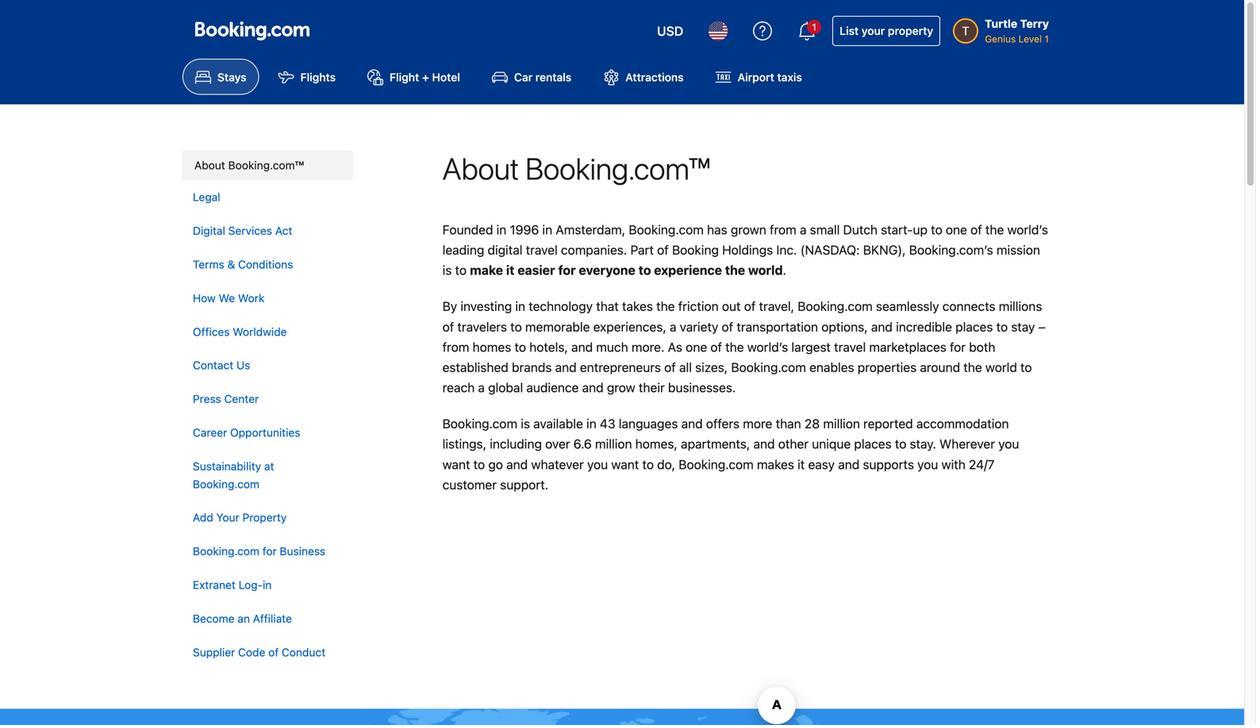 Task type: locate. For each thing, give the bounding box(es) containing it.
travel inside founded in 1996 in amsterdam, booking.com has grown from a small dutch start-up to one of the world's leading digital travel companies. part of booking holdings inc. (nasdaq: bkng), booking.com's mission is to
[[526, 242, 558, 257]]

booking.com down the sustainability
[[193, 477, 259, 491]]

0 vertical spatial one
[[946, 222, 967, 237]]

for inside by investing in technology that takes the friction out of travel, booking.com seamlessly connects millions of travelers to memorable experiences, a variety of transportation options, and incredible places to stay – from homes to hotels, and much more. as one of the world's largest travel marketplaces for both established brands and entrepreneurs of all sizes, booking.com enables properties around the world to reach a global audience and grow their businesses.
[[950, 339, 966, 355]]

1 vertical spatial a
[[670, 319, 676, 334]]

million down 43
[[595, 437, 632, 452]]

homes,
[[635, 437, 678, 452]]

part
[[630, 242, 654, 257]]

1 horizontal spatial world's
[[1007, 222, 1048, 237]]

0 horizontal spatial world's
[[747, 339, 788, 355]]

1 button
[[788, 12, 826, 50]]

accommodation
[[916, 416, 1009, 431]]

for left business
[[262, 545, 277, 558]]

world's down transportation
[[747, 339, 788, 355]]

sizes,
[[695, 360, 728, 375]]

flight
[[390, 70, 419, 84]]

1996
[[510, 222, 539, 237]]

0 vertical spatial for
[[558, 263, 576, 278]]

you down stay.
[[917, 457, 938, 472]]

0 vertical spatial places
[[955, 319, 993, 334]]

in
[[496, 222, 507, 237], [542, 222, 552, 237], [515, 299, 525, 314], [586, 416, 596, 431], [263, 578, 272, 591]]

travel down options,
[[834, 339, 866, 355]]

0 horizontal spatial want
[[442, 457, 470, 472]]

list your property
[[840, 24, 933, 37]]

about booking.com™ up amsterdam,
[[442, 151, 710, 186]]

0 horizontal spatial million
[[595, 437, 632, 452]]

0 horizontal spatial world
[[748, 263, 783, 278]]

booking.com™ up legal link
[[228, 159, 304, 172]]

1 horizontal spatial 1
[[1045, 33, 1049, 44]]

holdings
[[722, 242, 773, 257]]

1 inside "turtle terry genius level 1"
[[1045, 33, 1049, 44]]

1 vertical spatial is
[[521, 416, 530, 431]]

all
[[679, 360, 692, 375]]

log-
[[239, 578, 263, 591]]

and up audience
[[555, 360, 577, 375]]

one
[[946, 222, 967, 237], [686, 339, 707, 355]]

reported
[[863, 416, 913, 431]]

0 vertical spatial million
[[823, 416, 860, 431]]

act
[[275, 224, 292, 237]]

1 horizontal spatial you
[[917, 457, 938, 472]]

easier
[[518, 263, 555, 278]]

how we work
[[193, 292, 265, 305]]

start-
[[881, 222, 913, 237]]

extranet log-in
[[193, 578, 272, 591]]

an
[[238, 612, 250, 625]]

of up sizes,
[[710, 339, 722, 355]]

how
[[193, 292, 216, 305]]

for right easier
[[558, 263, 576, 278]]

and down more
[[753, 437, 775, 452]]

inc.
[[776, 242, 797, 257]]

about booking.com™ link
[[182, 150, 353, 181]]

and left much
[[571, 339, 593, 355]]

1 horizontal spatial travel
[[834, 339, 866, 355]]

0 horizontal spatial travel
[[526, 242, 558, 257]]

to
[[931, 222, 942, 237], [455, 263, 467, 278], [638, 263, 651, 278], [510, 319, 522, 334], [996, 319, 1008, 334], [515, 339, 526, 355], [1020, 360, 1032, 375], [895, 437, 906, 452], [473, 457, 485, 472], [642, 457, 654, 472]]

0 vertical spatial is
[[442, 263, 452, 278]]

the down holdings
[[725, 263, 745, 278]]

0 horizontal spatial it
[[506, 263, 515, 278]]

the up mission
[[985, 222, 1004, 237]]

a left small
[[800, 222, 807, 237]]

about inside navigation
[[194, 159, 225, 172]]

1 vertical spatial travel
[[834, 339, 866, 355]]

2 horizontal spatial a
[[800, 222, 807, 237]]

make it easier for everyone to experience the world .
[[470, 263, 786, 278]]

level
[[1019, 33, 1042, 44]]

1 horizontal spatial it
[[798, 457, 805, 472]]

million
[[823, 416, 860, 431], [595, 437, 632, 452]]

2 vertical spatial for
[[262, 545, 277, 558]]

0 horizontal spatial about
[[194, 159, 225, 172]]

your
[[862, 24, 885, 37]]

0 horizontal spatial from
[[442, 339, 469, 355]]

offices worldwide link
[[182, 315, 350, 349]]

booking.com up part
[[629, 222, 704, 237]]

extranet log-in link
[[182, 568, 350, 602]]

0 horizontal spatial 1
[[812, 21, 816, 33]]

booking.com's
[[909, 242, 993, 257]]

you down 6.6
[[587, 457, 608, 472]]

from up established at the left
[[442, 339, 469, 355]]

a inside founded in 1996 in amsterdam, booking.com has grown from a small dutch start-up to one of the world's leading digital travel companies. part of booking holdings inc. (nasdaq: bkng), booking.com's mission is to
[[800, 222, 807, 237]]

1 left list
[[812, 21, 816, 33]]

world's
[[1007, 222, 1048, 237], [747, 339, 788, 355]]

apartments,
[[681, 437, 750, 452]]

one up the booking.com's
[[946, 222, 967, 237]]

world's inside by investing in technology that takes the friction out of travel, booking.com seamlessly connects millions of travelers to memorable experiences, a variety of transportation options, and incredible places to stay – from homes to hotels, and much more. as one of the world's largest travel marketplaces for both established brands and entrepreneurs of all sizes, booking.com enables properties around the world to reach a global audience and grow their businesses.
[[747, 339, 788, 355]]

experiences,
[[593, 319, 666, 334]]

the inside founded in 1996 in amsterdam, booking.com has grown from a small dutch start-up to one of the world's leading digital travel companies. part of booking holdings inc. (nasdaq: bkng), booking.com's mission is to
[[985, 222, 1004, 237]]

go
[[488, 457, 503, 472]]

one inside founded in 1996 in amsterdam, booking.com has grown from a small dutch start-up to one of the world's leading digital travel companies. part of booking holdings inc. (nasdaq: bkng), booking.com's mission is to
[[946, 222, 967, 237]]

for left "both" at the top
[[950, 339, 966, 355]]

a up as
[[670, 319, 676, 334]]

easy
[[808, 457, 835, 472]]

reach
[[442, 380, 475, 395]]

1 horizontal spatial want
[[611, 457, 639, 472]]

world
[[748, 263, 783, 278], [985, 360, 1017, 375]]

is inside booking.com is available in 43 languages and offers more than 28 million reported accommodation listings, including over 6.6 million homes, apartments, and other unique places to stay. wherever you want to go and whatever you want to do, booking.com makes it easy and supports you with 24/7 customer support.
[[521, 416, 530, 431]]

in left 43
[[586, 416, 596, 431]]

booking.com™ inside navigation
[[228, 159, 304, 172]]

offices worldwide
[[193, 325, 287, 338]]

companies.
[[561, 242, 627, 257]]

1 horizontal spatial from
[[770, 222, 796, 237]]

world down "both" at the top
[[985, 360, 1017, 375]]

of right part
[[657, 242, 669, 257]]

add your property
[[193, 511, 287, 524]]

options,
[[821, 319, 868, 334]]

stays
[[217, 70, 246, 84]]

to down stay
[[1020, 360, 1032, 375]]

terry
[[1020, 17, 1049, 30]]

it inside booking.com is available in 43 languages and offers more than 28 million reported accommodation listings, including over 6.6 million homes, apartments, and other unique places to stay. wherever you want to go and whatever you want to do, booking.com makes it easy and supports you with 24/7 customer support.
[[798, 457, 805, 472]]

from inside founded in 1996 in amsterdam, booking.com has grown from a small dutch start-up to one of the world's leading digital travel companies. part of booking holdings inc. (nasdaq: bkng), booking.com's mission is to
[[770, 222, 796, 237]]

services
[[228, 224, 272, 237]]

about booking.com™ up legal link
[[194, 159, 304, 172]]

in inside booking.com is available in 43 languages and offers more than 28 million reported accommodation listings, including over 6.6 million homes, apartments, and other unique places to stay. wherever you want to go and whatever you want to do, booking.com makes it easy and supports you with 24/7 customer support.
[[586, 416, 596, 431]]

0 horizontal spatial is
[[442, 263, 452, 278]]

0 horizontal spatial places
[[854, 437, 892, 452]]

about up legal
[[194, 159, 225, 172]]

0 vertical spatial 1
[[812, 21, 816, 33]]

airport
[[738, 70, 774, 84]]

1 horizontal spatial million
[[823, 416, 860, 431]]

places down connects on the right
[[955, 319, 993, 334]]

1 vertical spatial world
[[985, 360, 1017, 375]]

about up founded
[[442, 151, 519, 186]]

1 vertical spatial from
[[442, 339, 469, 355]]

world down holdings
[[748, 263, 783, 278]]

transportation
[[737, 319, 818, 334]]

is up including
[[521, 416, 530, 431]]

1 right level
[[1045, 33, 1049, 44]]

center
[[224, 392, 259, 406]]

and down seamlessly
[[871, 319, 893, 334]]

technology
[[529, 299, 593, 314]]

0 vertical spatial a
[[800, 222, 807, 237]]

places down reported
[[854, 437, 892, 452]]

0 horizontal spatial for
[[262, 545, 277, 558]]

want down listings,
[[442, 457, 470, 472]]

taxis
[[777, 70, 802, 84]]

0 vertical spatial from
[[770, 222, 796, 237]]

0 horizontal spatial one
[[686, 339, 707, 355]]

want
[[442, 457, 470, 472], [611, 457, 639, 472]]

43
[[600, 416, 615, 431]]

is
[[442, 263, 452, 278], [521, 416, 530, 431]]

by
[[442, 299, 457, 314]]

1 horizontal spatial places
[[955, 319, 993, 334]]

of up the booking.com's
[[970, 222, 982, 237]]

attractions link
[[591, 59, 696, 95]]

to down leading on the left top
[[455, 263, 467, 278]]

2 horizontal spatial for
[[950, 339, 966, 355]]

usd button
[[648, 12, 693, 50]]

genius
[[985, 33, 1016, 44]]

world's up mission
[[1007, 222, 1048, 237]]

booking.com down transportation
[[731, 360, 806, 375]]

travel inside by investing in technology that takes the friction out of travel, booking.com seamlessly connects millions of travelers to memorable experiences, a variety of transportation options, and incredible places to stay – from homes to hotels, and much more. as one of the world's largest travel marketplaces for both established brands and entrepreneurs of all sizes, booking.com enables properties around the world to reach a global audience and grow their businesses.
[[834, 339, 866, 355]]

it
[[506, 263, 515, 278], [798, 457, 805, 472]]

one down variety
[[686, 339, 707, 355]]

million up unique
[[823, 416, 860, 431]]

1 vertical spatial places
[[854, 437, 892, 452]]

1 horizontal spatial one
[[946, 222, 967, 237]]

amsterdam,
[[556, 222, 625, 237]]

it left the easy
[[798, 457, 805, 472]]

1 vertical spatial it
[[798, 457, 805, 472]]

your
[[216, 511, 239, 524]]

want down homes,
[[611, 457, 639, 472]]

a down established at the left
[[478, 380, 485, 395]]

1 horizontal spatial for
[[558, 263, 576, 278]]

you right 'wherever'
[[998, 437, 1019, 452]]

conduct
[[282, 646, 326, 659]]

booking.com™ up amsterdam,
[[525, 151, 710, 186]]

1 vertical spatial one
[[686, 339, 707, 355]]

opportunities
[[230, 426, 300, 439]]

1 want from the left
[[442, 457, 470, 472]]

world's inside founded in 1996 in amsterdam, booking.com has grown from a small dutch start-up to one of the world's leading digital travel companies. part of booking holdings inc. (nasdaq: bkng), booking.com's mission is to
[[1007, 222, 1048, 237]]

and left offers
[[681, 416, 703, 431]]

digital
[[193, 224, 225, 237]]

listings,
[[442, 437, 486, 452]]

flight + hotel link
[[355, 59, 473, 95]]

in down "booking.com for business" link
[[263, 578, 272, 591]]

1 vertical spatial for
[[950, 339, 966, 355]]

and left grow at the bottom of the page
[[582, 380, 604, 395]]

travel up easier
[[526, 242, 558, 257]]

flights
[[300, 70, 336, 84]]

available
[[533, 416, 583, 431]]

1 horizontal spatial is
[[521, 416, 530, 431]]

in right investing
[[515, 299, 525, 314]]

and down including
[[506, 457, 528, 472]]

0 horizontal spatial booking.com™
[[228, 159, 304, 172]]

0 vertical spatial world's
[[1007, 222, 1048, 237]]

1 vertical spatial world's
[[747, 339, 788, 355]]

code
[[238, 646, 265, 659]]

0 horizontal spatial you
[[587, 457, 608, 472]]

of
[[970, 222, 982, 237], [657, 242, 669, 257], [744, 299, 756, 314], [442, 319, 454, 334], [722, 319, 733, 334], [710, 339, 722, 355], [664, 360, 676, 375], [268, 646, 279, 659]]

it down digital
[[506, 263, 515, 278]]

flights link
[[265, 59, 348, 95]]

contact us link
[[182, 349, 350, 383]]

6.6
[[574, 437, 592, 452]]

1 vertical spatial 1
[[1045, 33, 1049, 44]]

0 vertical spatial travel
[[526, 242, 558, 257]]

seamlessly
[[876, 299, 939, 314]]

booking.com for business
[[193, 545, 325, 558]]

0 horizontal spatial a
[[478, 380, 485, 395]]

1 horizontal spatial world
[[985, 360, 1017, 375]]

2 vertical spatial a
[[478, 380, 485, 395]]

to left stay
[[996, 319, 1008, 334]]

navigation
[[182, 150, 353, 669]]

1 horizontal spatial booking.com™
[[525, 151, 710, 186]]

1 horizontal spatial about booking.com™
[[442, 151, 710, 186]]

stay.
[[910, 437, 936, 452]]

from up inc.
[[770, 222, 796, 237]]

1 vertical spatial million
[[595, 437, 632, 452]]

is down leading on the left top
[[442, 263, 452, 278]]



Task type: vqa. For each thing, say whether or not it's contained in the screenshot.
the leftmost Location
no



Task type: describe. For each thing, give the bounding box(es) containing it.
turtle
[[985, 17, 1017, 30]]

to up brands
[[515, 339, 526, 355]]

become an affiliate link
[[182, 602, 350, 636]]

stay
[[1011, 319, 1035, 334]]

languages
[[619, 416, 678, 431]]

property
[[888, 24, 933, 37]]

become an affiliate
[[193, 612, 292, 625]]

business
[[280, 545, 325, 558]]

legal
[[193, 191, 220, 204]]

at
[[264, 460, 274, 473]]

us
[[236, 359, 250, 372]]

add your property link
[[182, 501, 350, 535]]

press
[[193, 392, 221, 406]]

airport taxis link
[[703, 59, 815, 95]]

by investing in technology that takes the friction out of travel, booking.com seamlessly connects millions of travelers to memorable experiences, a variety of transportation options, and incredible places to stay – from homes to hotels, and much more. as one of the world's largest travel marketplaces for both established brands and entrepreneurs of all sizes, booking.com enables properties around the world to reach a global audience and grow their businesses.
[[442, 299, 1045, 395]]

attractions
[[625, 70, 684, 84]]

founded
[[442, 222, 493, 237]]

booking.com for business link
[[182, 535, 350, 568]]

including
[[490, 437, 542, 452]]

booking.com inside sustainability at booking.com
[[193, 477, 259, 491]]

millions
[[999, 299, 1042, 314]]

press center
[[193, 392, 259, 406]]

has
[[707, 222, 727, 237]]

legal link
[[182, 181, 350, 214]]

car rentals link
[[479, 59, 584, 95]]

to left stay.
[[895, 437, 906, 452]]

with
[[941, 457, 966, 472]]

founded in 1996 in amsterdam, booking.com has grown from a small dutch start-up to one of the world's leading digital travel companies. part of booking holdings inc. (nasdaq: bkng), booking.com's mission is to
[[442, 222, 1048, 278]]

list
[[840, 24, 859, 37]]

unique
[[812, 437, 851, 452]]

from inside by investing in technology that takes the friction out of travel, booking.com seamlessly connects millions of travelers to memorable experiences, a variety of transportation options, and incredible places to stay – from homes to hotels, and much more. as one of the world's largest travel marketplaces for both established brands and entrepreneurs of all sizes, booking.com enables properties around the world to reach a global audience and grow their businesses.
[[442, 339, 469, 355]]

leading
[[442, 242, 484, 257]]

2 want from the left
[[611, 457, 639, 472]]

navigation containing about booking.com™
[[182, 150, 353, 669]]

supplier code of conduct
[[193, 646, 326, 659]]

0 vertical spatial world
[[748, 263, 783, 278]]

career opportunities
[[193, 426, 300, 439]]

around
[[920, 360, 960, 375]]

more
[[743, 416, 772, 431]]

of right out
[[744, 299, 756, 314]]

world inside by investing in technology that takes the friction out of travel, booking.com seamlessly connects millions of travelers to memorable experiences, a variety of transportation options, and incredible places to stay – from homes to hotels, and much more. as one of the world's largest travel marketplaces for both established brands and entrepreneurs of all sizes, booking.com enables properties around the world to reach a global audience and grow their businesses.
[[985, 360, 1017, 375]]

contact us
[[193, 359, 250, 372]]

2 horizontal spatial you
[[998, 437, 1019, 452]]

their
[[639, 380, 665, 395]]

0 horizontal spatial about booking.com™
[[194, 159, 304, 172]]

1 horizontal spatial about
[[442, 151, 519, 186]]

properties
[[858, 360, 917, 375]]

career
[[193, 426, 227, 439]]

terms & conditions link
[[182, 248, 350, 282]]

the right takes
[[656, 299, 675, 314]]

dutch
[[843, 222, 878, 237]]

is inside founded in 1996 in amsterdam, booking.com has grown from a small dutch start-up to one of the world's leading digital travel companies. part of booking holdings inc. (nasdaq: bkng), booking.com's mission is to
[[442, 263, 452, 278]]

and down unique
[[838, 457, 860, 472]]

global
[[488, 380, 523, 395]]

of right code
[[268, 646, 279, 659]]

become
[[193, 612, 235, 625]]

&
[[227, 258, 235, 271]]

bkng),
[[863, 242, 906, 257]]

to up homes
[[510, 319, 522, 334]]

travel,
[[759, 299, 794, 314]]

digital services act link
[[182, 214, 350, 248]]

homes
[[473, 339, 511, 355]]

travelers
[[457, 319, 507, 334]]

established
[[442, 360, 508, 375]]

booking.com online hotel reservations image
[[195, 21, 309, 40]]

marketplaces
[[869, 339, 947, 355]]

rentals
[[535, 70, 571, 84]]

wherever
[[940, 437, 995, 452]]

extranet
[[193, 578, 236, 591]]

memorable
[[525, 319, 590, 334]]

to right up at the right
[[931, 222, 942, 237]]

both
[[969, 339, 995, 355]]

in right 1996
[[542, 222, 552, 237]]

booking.com up listings,
[[442, 416, 517, 431]]

customer
[[442, 477, 497, 492]]

makes
[[757, 457, 794, 472]]

offers
[[706, 416, 740, 431]]

1 inside button
[[812, 21, 816, 33]]

places inside booking.com is available in 43 languages and offers more than 28 million reported accommodation listings, including over 6.6 million homes, apartments, and other unique places to stay. wherever you want to go and whatever you want to do, booking.com makes it easy and supports you with 24/7 customer support.
[[854, 437, 892, 452]]

variety
[[680, 319, 718, 334]]

the down "both" at the top
[[964, 360, 982, 375]]

1 horizontal spatial a
[[670, 319, 676, 334]]

booking
[[672, 242, 719, 257]]

career opportunities link
[[182, 416, 350, 450]]

grow
[[607, 380, 635, 395]]

investing
[[461, 299, 512, 314]]

–
[[1038, 319, 1045, 334]]

of down by
[[442, 319, 454, 334]]

+
[[422, 70, 429, 84]]

audience
[[526, 380, 579, 395]]

in inside by investing in technology that takes the friction out of travel, booking.com seamlessly connects millions of travelers to memorable experiences, a variety of transportation options, and incredible places to stay – from homes to hotels, and much more. as one of the world's largest travel marketplaces for both established brands and entrepreneurs of all sizes, booking.com enables properties around the world to reach a global audience and grow their businesses.
[[515, 299, 525, 314]]

0 vertical spatial it
[[506, 263, 515, 278]]

terms & conditions
[[193, 258, 293, 271]]

booking.com down the "apartments,"
[[679, 457, 754, 472]]

to down part
[[638, 263, 651, 278]]

booking.com up options,
[[798, 299, 873, 314]]

of down out
[[722, 319, 733, 334]]

of left all
[[664, 360, 676, 375]]

(nasdaq:
[[800, 242, 860, 257]]

offices
[[193, 325, 230, 338]]

affiliate
[[253, 612, 292, 625]]

up
[[913, 222, 928, 237]]

work
[[238, 292, 265, 305]]

usd
[[657, 23, 683, 38]]

in up digital
[[496, 222, 507, 237]]

more.
[[632, 339, 664, 355]]

grown
[[731, 222, 766, 237]]

brands
[[512, 360, 552, 375]]

to left go
[[473, 457, 485, 472]]

digital
[[488, 242, 522, 257]]

to left do,
[[642, 457, 654, 472]]

list your property link
[[833, 16, 940, 46]]

do,
[[657, 457, 675, 472]]

booking.com down your
[[193, 545, 259, 558]]

booking.com inside founded in 1996 in amsterdam, booking.com has grown from a small dutch start-up to one of the world's leading digital travel companies. part of booking holdings inc. (nasdaq: bkng), booking.com's mission is to
[[629, 222, 704, 237]]

car
[[514, 70, 533, 84]]

sustainability at booking.com link
[[182, 450, 350, 501]]

places inside by investing in technology that takes the friction out of travel, booking.com seamlessly connects millions of travelers to memorable experiences, a variety of transportation options, and incredible places to stay – from homes to hotels, and much more. as one of the world's largest travel marketplaces for both established brands and entrepreneurs of all sizes, booking.com enables properties around the world to reach a global audience and grow their businesses.
[[955, 319, 993, 334]]

the up sizes,
[[725, 339, 744, 355]]

make
[[470, 263, 503, 278]]

one inside by investing in technology that takes the friction out of travel, booking.com seamlessly connects millions of travelers to memorable experiences, a variety of transportation options, and incredible places to stay – from homes to hotels, and much more. as one of the world's largest travel marketplaces for both established brands and entrepreneurs of all sizes, booking.com enables properties around the world to reach a global audience and grow their businesses.
[[686, 339, 707, 355]]



